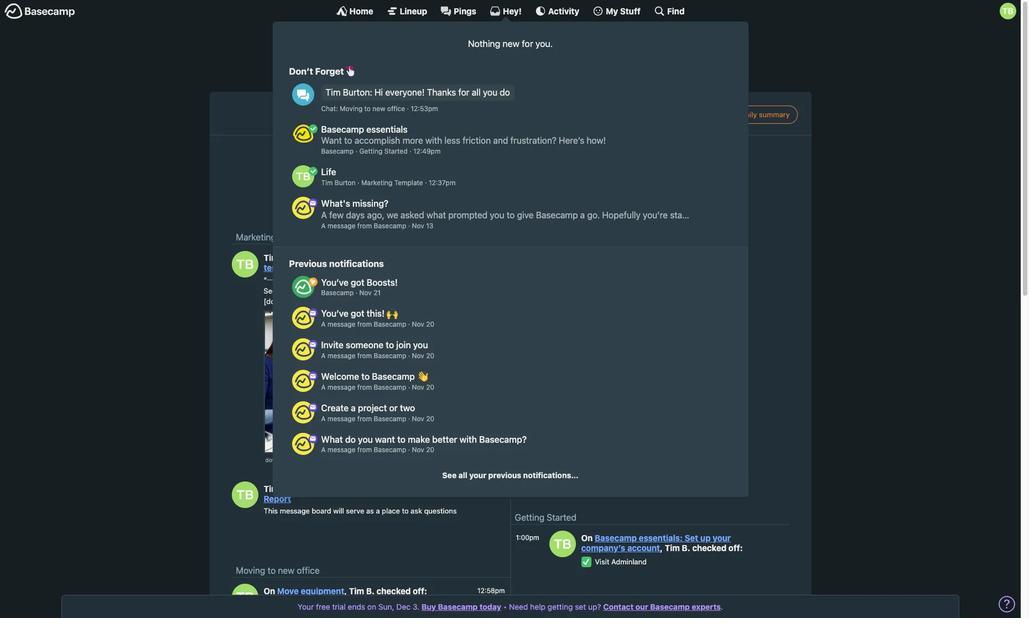 Task type: locate. For each thing, give the bounding box(es) containing it.
create a project or two a message from basecamp nov 20
[[321, 403, 434, 423]]

nov 20 element up two
[[412, 383, 434, 392]]

test up first
[[420, 253, 438, 263]]

1 20 from the top
[[426, 321, 434, 329]]

activity up frustration?
[[507, 103, 569, 124]]

free
[[316, 603, 330, 612]]

20 inside the "invite someone to join you a message from basecamp nov 20"
[[426, 352, 434, 360]]

someone's inside someone's activity link
[[354, 65, 398, 75]]

activity up you.
[[548, 6, 579, 16]]

started down more
[[384, 147, 408, 156]]

you've down [download_image_1697754168778.png]
[[321, 309, 349, 319]]

a
[[319, 253, 323, 263], [351, 403, 356, 413], [320, 484, 325, 494], [376, 507, 380, 516]]

2 nov 20 element from the top
[[412, 352, 434, 360]]

life tim burton marketing template 12:37pm
[[321, 167, 456, 187]]

0 vertical spatial onboarding image
[[309, 309, 317, 318]]

nov left 13
[[412, 222, 424, 230]]

5 from from the top
[[357, 415, 372, 423]]

0 horizontal spatial on
[[264, 587, 275, 597]]

got
[[351, 278, 365, 288], [351, 309, 365, 319]]

second
[[264, 287, 289, 295]]

4 nov 20 element from the top
[[412, 415, 434, 423]]

nov 20 element for 👋
[[412, 383, 434, 392]]

pings button
[[441, 6, 476, 17]]

moving inside the main element
[[340, 104, 363, 113]]

tim burton image
[[1000, 3, 1017, 19], [549, 532, 576, 558], [232, 585, 258, 611]]

test1. left first
[[394, 276, 412, 285]]

1 horizontal spatial moving
[[340, 104, 363, 113]]

a right create on the left of page
[[351, 403, 356, 413]]

0 vertical spatial office
[[387, 104, 405, 113]]

1:02pm element
[[482, 484, 505, 493]]

to inside what do you want to make better with basecamp? a message from basecamp nov 20
[[397, 435, 406, 445]]

previous notifications
[[289, 258, 384, 269]]

test up "┄
[[264, 263, 280, 273]]

3 nov 20 element from the top
[[412, 383, 434, 392]]

you inside the "invite someone to join you a message from basecamp nov 20"
[[413, 340, 428, 350]]

from down this!
[[357, 321, 372, 329]]

onboarding image
[[309, 199, 317, 208], [309, 340, 317, 349], [309, 372, 317, 381]]

checked up "sun," on the left bottom of the page
[[377, 587, 411, 597]]

4 basecamp image from the top
[[292, 370, 314, 392]]

1 onboarding image from the top
[[309, 199, 317, 208]]

onboarding image for previous
[[309, 372, 317, 381]]

2 got from the top
[[351, 309, 365, 319]]

nov down first
[[412, 321, 424, 329]]

a inside create a project or two a message from basecamp nov 20
[[351, 403, 356, 413]]

find
[[667, 6, 685, 16]]

0 horizontal spatial test
[[276, 276, 290, 285]]

1 horizontal spatial todo image
[[452, 62, 468, 77]]

by
[[493, 152, 501, 160]]

onboarding image left welcome
[[309, 372, 317, 381]]

None submit
[[539, 148, 605, 165]]

0 vertical spatial activity
[[548, 6, 579, 16]]

2 vertical spatial tim burton image
[[232, 585, 258, 611]]

message down create on the left of page
[[328, 415, 356, 423]]

3 a from the top
[[321, 352, 326, 360]]

test up second
[[282, 263, 298, 273]]

0 horizontal spatial office
[[297, 566, 320, 576]]

schedule image
[[598, 62, 614, 77]]

12:58pm element
[[478, 587, 505, 595]]

questions
[[424, 507, 457, 516]]

basecamp image left invite
[[292, 339, 314, 361]]

better
[[432, 435, 457, 445]]

2 horizontal spatial for
[[522, 38, 533, 49]]

hey!
[[503, 6, 522, 16]]

0 vertical spatial todo image
[[452, 62, 468, 77]]

2 a from the top
[[321, 321, 326, 329]]

onboarding image for you've got this! 🙌
[[309, 309, 317, 318]]

1 vertical spatial checked
[[377, 587, 411, 597]]

to
[[364, 104, 371, 113], [344, 136, 352, 146], [292, 276, 299, 285], [386, 340, 394, 350], [361, 372, 370, 382], [397, 435, 406, 445], [402, 507, 409, 516], [268, 566, 276, 576]]

1 vertical spatial template
[[278, 233, 315, 243]]

the down called
[[381, 276, 392, 285]]

2 vertical spatial basecamp image
[[292, 402, 314, 424]]

1 horizontal spatial office
[[387, 104, 405, 113]]

see all your previous notifications… link
[[442, 471, 579, 480]]

you've inside the you've got this! 🙌 a message from basecamp nov 20
[[321, 309, 349, 319]]

office up move equipment link
[[297, 566, 320, 576]]

nov 20 element
[[412, 321, 434, 329], [412, 352, 434, 360], [412, 383, 434, 392], [412, 415, 434, 423], [412, 446, 434, 455]]

2 onboarding image from the top
[[309, 403, 317, 412]]

buy
[[422, 603, 436, 612]]

0 horizontal spatial marketing
[[236, 233, 276, 243]]

you've got this! 🙌 a message from basecamp nov 20
[[321, 309, 434, 329]]

nov inside the you've got this! 🙌 a message from basecamp nov 20
[[412, 321, 424, 329]]

a inside welcome to basecamp 👋 a message from basecamp nov 20
[[321, 383, 326, 392]]

off: up the 3.
[[413, 587, 427, 597]]

onboarding image left create on the left of page
[[309, 403, 317, 412]]

onboarding image left invite
[[309, 340, 317, 349]]

basecamp inside the you've got this! 🙌 a message from basecamp nov 20
[[374, 321, 406, 329]]

1 vertical spatial activity
[[507, 103, 569, 124]]

0 horizontal spatial you
[[358, 435, 373, 445]]

move
[[277, 601, 295, 610]]

template up the added
[[278, 233, 315, 243]]

move computer
[[277, 601, 330, 610]]

onboarding image
[[309, 309, 317, 318], [309, 403, 317, 412], [309, 435, 317, 444]]

0 vertical spatial on
[[581, 534, 595, 544]]

basecamp image down "third"
[[292, 307, 314, 330]]

1 horizontal spatial with
[[460, 435, 477, 445]]

tim b. added a new question called
[[264, 253, 408, 263]]

basecamp image for basecamp essentials
[[292, 123, 314, 145]]

nov down two
[[412, 415, 424, 423]]

basecamp image for create
[[292, 402, 314, 424]]

test inside the 👋 test test test
[[420, 253, 438, 263]]

1 from from the top
[[357, 222, 372, 230]]

4 from from the top
[[357, 383, 372, 392]]

projects
[[503, 152, 531, 160]]

3 20 from the top
[[426, 383, 434, 392]]

a down invite
[[321, 352, 326, 360]]

0 vertical spatial marketing
[[361, 179, 393, 187]]

do right what
[[345, 435, 356, 445]]

to inside "┄ test to tests the test that tests the test1. first test 1. second test1. third test" [download_image_1697754168778.png]
[[292, 276, 299, 285]]

1 vertical spatial with
[[460, 435, 477, 445]]

0 horizontal spatial moving
[[236, 566, 265, 576]]

with inside what do you want to make better with basecamp? a message from basecamp nov 20
[[460, 435, 477, 445]]

on
[[367, 603, 376, 612]]

all up latest
[[472, 87, 481, 97]]

2 vertical spatial for
[[492, 180, 503, 190]]

1 horizontal spatial on
[[581, 534, 595, 544]]

from inside the "invite someone to join you a message from basecamp nov 20"
[[357, 352, 372, 360]]

1 horizontal spatial checked
[[692, 544, 727, 554]]

message down invite
[[328, 352, 356, 360]]

nov down make
[[412, 446, 424, 455]]

basecamp essentials: set up your company's account link
[[581, 534, 731, 554]]

1 a from the top
[[321, 222, 326, 230]]

1 horizontal spatial template
[[394, 179, 423, 187]]

1 horizontal spatial tests
[[362, 276, 379, 285]]

tim burton image left life
[[292, 166, 314, 188]]

basecamp image down previous
[[292, 276, 314, 298]]

nov 20 element down make
[[412, 446, 434, 455]]

your right up
[[713, 534, 731, 544]]

0 horizontal spatial activity
[[401, 65, 430, 75]]

1 onboarding image from the top
[[309, 309, 317, 318]]

trial
[[332, 603, 346, 612]]

experts
[[692, 603, 721, 612]]

to inside the "invite someone to join you a message from basecamp nov 20"
[[386, 340, 394, 350]]

someone's for someone's activity
[[354, 65, 398, 75]]

0 vertical spatial tim burton image
[[1000, 3, 1017, 19]]

basecamp inside what do you want to make better with basecamp? a message from basecamp nov 20
[[374, 446, 406, 455]]

1 vertical spatial basecamp image
[[292, 339, 314, 361]]

0 horizontal spatial the
[[319, 276, 330, 285]]

test"
[[330, 287, 347, 295]]

👋 right called
[[408, 253, 418, 263]]

onboarding image left what
[[309, 435, 317, 444]]

more
[[403, 136, 423, 146]]

3 onboarding image from the top
[[309, 372, 317, 381]]

0 vertical spatial test
[[420, 253, 438, 263]]

your inside basecamp essentials: set up your company's account
[[713, 534, 731, 544]]

got inside the 'you've got boosts! basecamp nov 21'
[[351, 278, 365, 288]]

Filter by projects submit
[[467, 148, 538, 165]]

for
[[522, 38, 533, 49], [458, 87, 470, 97], [492, 180, 503, 190]]

1 horizontal spatial off:
[[729, 544, 743, 554]]

off: right up
[[729, 544, 743, 554]]

office down everyone!
[[387, 104, 405, 113]]

4 20 from the top
[[426, 415, 434, 423]]

tim burton image
[[292, 166, 314, 188], [232, 251, 258, 278], [232, 482, 258, 509]]

todo image down assignment image
[[452, 62, 468, 77]]

from down create a project or two a message from basecamp nov 20
[[357, 446, 372, 455]]

need
[[509, 603, 528, 612]]

today
[[480, 603, 501, 612]]

activity link
[[535, 6, 579, 17]]

1 vertical spatial your
[[713, 534, 731, 544]]

someone's
[[472, 40, 516, 50], [354, 65, 398, 75]]

template left showing at left
[[394, 179, 423, 187]]

nov 20 element for want
[[412, 446, 434, 455]]

contact our basecamp experts link
[[603, 603, 721, 612]]

for left you.
[[522, 38, 533, 49]]

0 horizontal spatial started
[[384, 147, 408, 156]]

home
[[350, 6, 373, 16]]

move
[[277, 587, 299, 597]]

1 vertical spatial tim burton image
[[549, 532, 576, 558]]

message inside welcome to basecamp 👋 a message from basecamp nov 20
[[328, 383, 356, 392]]

todo image
[[452, 62, 468, 77], [309, 167, 317, 176]]

basecamp essentials: set up your company's account
[[581, 534, 731, 554]]

for down filter by projects submit
[[492, 180, 503, 190]]

with up 12:49pm element
[[425, 136, 442, 146]]

0 vertical spatial 👋
[[408, 253, 418, 263]]

3 onboarding image from the top
[[309, 435, 317, 444]]

2 basecamp image from the top
[[292, 339, 314, 361]]

getting down accomplish
[[359, 147, 383, 156]]

tim burton: hi everyone! thanks for all you do
[[326, 87, 510, 97]]

test inside "┄ test to tests the test that tests the test1. first test 1. second test1. third test" [download_image_1697754168778.png]
[[276, 276, 290, 285]]

nov 20 element up welcome to basecamp 👋 a message from basecamp nov 20
[[412, 352, 434, 360]]

new
[[503, 38, 520, 49], [373, 104, 385, 113], [325, 253, 342, 263], [278, 566, 295, 576]]

nov 20 element for 🙌
[[412, 321, 434, 329]]

will
[[333, 507, 344, 516]]

place
[[382, 507, 400, 516]]

2 basecamp image from the top
[[292, 197, 314, 219]]

1 you've from the top
[[321, 278, 349, 288]]

someone's assignments
[[472, 40, 569, 50]]

b.
[[281, 253, 289, 263], [281, 484, 289, 494], [682, 544, 690, 554], [366, 587, 375, 597]]

1 vertical spatial onboarding image
[[309, 403, 317, 412]]

showing activity for
[[424, 180, 503, 190]]

for right thanks
[[458, 87, 470, 97]]

1 horizontal spatial your
[[713, 534, 731, 544]]

onboarding image left what's
[[309, 199, 317, 208]]

1 vertical spatial 👋
[[417, 372, 428, 382]]

what's missing?
[[321, 199, 389, 209]]

got up the nov 21 element
[[351, 278, 365, 288]]

moving
[[340, 104, 363, 113], [236, 566, 265, 576]]

0 vertical spatial you've
[[321, 278, 349, 288]]

onboarding image for don't
[[309, 199, 317, 208]]

1 nov 20 element from the top
[[412, 321, 434, 329]]

a right the added
[[319, 253, 323, 263]]

0 horizontal spatial tests
[[301, 276, 317, 285]]

do up latest activity
[[500, 87, 510, 97]]

2 tests from the left
[[362, 276, 379, 285]]

you.
[[536, 38, 553, 49]]

nov up two
[[412, 383, 424, 392]]

boosts!
[[367, 278, 398, 288]]

1 horizontal spatial tim burton image
[[549, 532, 576, 558]]

0 vertical spatial moving
[[340, 104, 363, 113]]

chat:
[[321, 104, 338, 113]]

do inside what do you want to make better with basecamp? a message from basecamp nov 20
[[345, 435, 356, 445]]

activity up tim burton: hi everyone! thanks for all you do
[[401, 65, 430, 75]]

a inside what do you want to make better with basecamp? a message from basecamp nov 20
[[321, 446, 326, 455]]

got left this!
[[351, 309, 365, 319]]

0 vertical spatial template
[[394, 179, 423, 187]]

0 vertical spatial off:
[[729, 544, 743, 554]]

1 vertical spatial tim burton image
[[232, 251, 258, 278]]

3 from from the top
[[357, 352, 372, 360]]

, left set
[[660, 544, 663, 554]]

marketing up missing?
[[361, 179, 393, 187]]

moved
[[291, 484, 318, 494]]

tim up this
[[264, 484, 279, 494]]

activity inside someone's activity link
[[401, 65, 430, 75]]

1 vertical spatial you
[[413, 340, 428, 350]]

with right better on the bottom left of the page
[[460, 435, 477, 445]]

a inside the "invite someone to join you a message from basecamp nov 20"
[[321, 352, 326, 360]]

checked right essentials: on the right of the page
[[692, 544, 727, 554]]

1 vertical spatial moving
[[236, 566, 265, 576]]

nov inside welcome to basecamp 👋 a message from basecamp nov 20
[[412, 383, 424, 392]]

on for on move equipment ,       tim b. checked off:
[[264, 587, 275, 597]]

you've down "previous notifications" at top left
[[321, 278, 349, 288]]

two
[[400, 403, 415, 413]]

message up will
[[327, 484, 364, 494]]

2 horizontal spatial tim burton image
[[1000, 3, 1017, 19]]

0 horizontal spatial all
[[459, 471, 467, 480]]

the
[[319, 276, 330, 285], [381, 276, 392, 285]]

nov inside the "invite someone to join you a message from basecamp nov 20"
[[412, 352, 424, 360]]

0 vertical spatial you
[[483, 87, 498, 97]]

5 basecamp image from the top
[[292, 433, 314, 455]]

essentials:
[[639, 534, 683, 544]]

1 vertical spatial do
[[345, 435, 356, 445]]

1 vertical spatial started
[[547, 513, 577, 523]]

tests up "third"
[[301, 276, 317, 285]]

0 vertical spatial your
[[469, 471, 487, 480]]

less
[[445, 136, 460, 146]]

basecamp?
[[479, 435, 527, 445]]

1 vertical spatial getting
[[515, 513, 545, 523]]

marketing up "┄
[[236, 233, 276, 243]]

activity for showing
[[461, 180, 490, 190]]

from up project
[[357, 383, 372, 392]]

b. left up
[[682, 544, 690, 554]]

basecamp image for you've got boosts!
[[292, 276, 314, 298]]

1 vertical spatial off:
[[413, 587, 427, 597]]

tim burton image left this
[[232, 482, 258, 509]]

basecamp inside the 'you've got boosts! basecamp nov 21'
[[321, 289, 354, 297]]

visit adminland link
[[595, 558, 647, 567]]

basecamp image
[[292, 307, 314, 330], [292, 339, 314, 361], [292, 402, 314, 424]]

someone's right assignment image
[[472, 40, 516, 50]]

visit adminland
[[595, 558, 647, 567]]

0 vertical spatial someone's
[[472, 40, 516, 50]]

basecamp image for what's missing?
[[292, 197, 314, 219]]

nov inside the 'you've got boosts! basecamp nov 21'
[[359, 289, 372, 297]]

2 horizontal spatial test
[[332, 276, 345, 285]]

sun,
[[378, 603, 394, 612]]

reports image
[[598, 38, 614, 53]]

0 vertical spatial all
[[472, 87, 481, 97]]

with inside basecamp essentials want to accomplish more with less friction and frustration? here's how! basecamp getting started 12:49pm
[[425, 136, 442, 146]]

2 20 from the top
[[426, 352, 434, 360]]

a down create on the left of page
[[321, 415, 326, 423]]

from inside the you've got this! 🙌 a message from basecamp nov 20
[[357, 321, 372, 329]]

assignment image
[[452, 38, 468, 53]]

person report image
[[335, 62, 350, 77]]

0 horizontal spatial your
[[469, 471, 487, 480]]

12:37pm
[[429, 179, 456, 187]]

0 horizontal spatial tim burton image
[[232, 585, 258, 611]]

onboarding image down [download_image_1697754168778.png]
[[309, 309, 317, 318]]

test1. down "boostreport" "image"
[[291, 287, 309, 295]]

you've inside the 'you've got boosts! basecamp nov 21'
[[321, 278, 349, 288]]

1 basecamp image from the top
[[292, 123, 314, 145]]

message down welcome
[[328, 383, 356, 392]]

from down someone
[[357, 352, 372, 360]]

your
[[469, 471, 487, 480], [713, 534, 731, 544]]

1 vertical spatial activity
[[461, 180, 490, 190]]

burton:
[[343, 87, 372, 97]]

1 horizontal spatial you
[[413, 340, 428, 350]]

todo image left life
[[309, 167, 317, 176]]

1 got from the top
[[351, 278, 365, 288]]

2 vertical spatial onboarding image
[[309, 372, 317, 381]]

1 horizontal spatial activity
[[461, 180, 490, 190]]

create
[[321, 403, 349, 413]]

basecamp image
[[292, 123, 314, 145], [292, 197, 314, 219], [292, 276, 314, 298], [292, 370, 314, 392], [292, 433, 314, 455]]

1:02pm
[[482, 484, 505, 493]]

called
[[382, 253, 406, 263]]

onboarding image for what do you want to make better with basecamp?
[[309, 435, 317, 444]]

2 vertical spatial you
[[358, 435, 373, 445]]

5 a from the top
[[321, 415, 326, 423]]

a down what
[[321, 446, 326, 455]]

home link
[[336, 6, 373, 17]]

all right see
[[459, 471, 467, 480]]

1 vertical spatial you've
[[321, 309, 349, 319]]

1 vertical spatial onboarding image
[[309, 340, 317, 349]]

1 vertical spatial on
[[264, 587, 275, 597]]

someone's inside someone's assignments link
[[472, 40, 516, 50]]

activity report image
[[335, 38, 350, 53]]

0 vertical spatial tim burton image
[[292, 166, 314, 188]]

basecamp image left what's
[[292, 197, 314, 219]]

6 a from the top
[[321, 446, 326, 455]]

you up latest
[[483, 87, 498, 97]]

0 horizontal spatial with
[[425, 136, 442, 146]]

0 horizontal spatial ,
[[344, 587, 347, 597]]

1 vertical spatial for
[[458, 87, 470, 97]]

12:58pm
[[478, 587, 505, 595]]

1 horizontal spatial ,
[[660, 544, 663, 554]]

tim burton image for move equipment
[[232, 585, 258, 611]]

tests up the nov 21 element
[[362, 276, 379, 285]]

basecamp
[[321, 124, 364, 134], [321, 147, 354, 156], [374, 222, 406, 230], [321, 289, 354, 297], [374, 321, 406, 329], [374, 352, 406, 360], [372, 372, 415, 382], [374, 383, 406, 392], [374, 415, 406, 423], [374, 446, 406, 455], [595, 534, 637, 544], [438, 603, 478, 612], [650, 603, 690, 612]]

3 basecamp image from the top
[[292, 402, 314, 424]]

0 vertical spatial activity
[[401, 65, 430, 75]]

invite
[[321, 340, 344, 350]]

4 a from the top
[[321, 383, 326, 392]]

basecamp image up download_image_1697754168778.
[[292, 433, 314, 455]]

1 vertical spatial someone's
[[354, 65, 398, 75]]

company's
[[581, 544, 625, 554]]

20 inside what do you want to make better with basecamp? a message from basecamp nov 20
[[426, 446, 434, 455]]

basecamp image left want
[[292, 123, 314, 145]]

nov inside what do you want to make better with basecamp? a message from basecamp nov 20
[[412, 446, 424, 455]]

0 horizontal spatial template
[[278, 233, 315, 243]]

0 vertical spatial got
[[351, 278, 365, 288]]

you inside what do you want to make better with basecamp? a message from basecamp nov 20
[[358, 435, 373, 445]]

1 basecamp image from the top
[[292, 307, 314, 330]]

getting inside basecamp essentials want to accomplish more with less friction and frustration? here's how! basecamp getting started 12:49pm
[[359, 147, 383, 156]]

onboarding image for create a project or two
[[309, 403, 317, 412]]

you right join
[[413, 340, 428, 350]]

office
[[387, 104, 405, 113], [297, 566, 320, 576]]

latest activity
[[452, 103, 569, 124]]

previous
[[488, 471, 521, 480]]

5 nov 20 element from the top
[[412, 446, 434, 455]]

0 vertical spatial onboarding image
[[309, 199, 317, 208]]

, up trial
[[344, 587, 347, 597]]

tim up the chat:
[[326, 87, 341, 97]]

do
[[500, 87, 510, 97], [345, 435, 356, 445]]

3 basecamp image from the top
[[292, 276, 314, 298]]

6 from from the top
[[357, 446, 372, 455]]

1 vertical spatial office
[[297, 566, 320, 576]]

0 vertical spatial getting
[[359, 147, 383, 156]]

2 you've from the top
[[321, 309, 349, 319]]

a down what's
[[321, 222, 326, 230]]

what's
[[321, 199, 350, 209]]

1 horizontal spatial test1.
[[394, 276, 412, 285]]

5 20 from the top
[[426, 446, 434, 455]]

activity
[[548, 6, 579, 16], [507, 103, 569, 124]]

2 the from the left
[[381, 276, 392, 285]]

weekly report
[[264, 484, 415, 504]]

template inside life tim burton marketing template 12:37pm
[[394, 179, 423, 187]]

got inside the you've got this! 🙌 a message from basecamp nov 20
[[351, 309, 365, 319]]

started down notifications…
[[547, 513, 577, 523]]

1 horizontal spatial getting
[[515, 513, 545, 523]]

0 horizontal spatial test1.
[[291, 287, 309, 295]]

1 tests from the left
[[301, 276, 317, 285]]

to inside basecamp essentials want to accomplish more with less friction and frustration? here's how! basecamp getting started 12:49pm
[[344, 136, 352, 146]]

0 horizontal spatial getting
[[359, 147, 383, 156]]

message down what
[[328, 446, 356, 455]]

activity down filter
[[461, 180, 490, 190]]

2 from from the top
[[357, 321, 372, 329]]

boostreport image
[[309, 278, 317, 286]]

nov 20 element down two
[[412, 415, 434, 423]]

a down welcome
[[321, 383, 326, 392]]

you left want
[[358, 435, 373, 445]]

tim down marketing template
[[264, 253, 279, 263]]



Task type: vqa. For each thing, say whether or not it's contained in the screenshot.
What's missing?'s onboarding image
yes



Task type: describe. For each thing, give the bounding box(es) containing it.
hi
[[375, 87, 383, 97]]

1 vertical spatial test1.
[[291, 287, 309, 295]]

b. left the added
[[281, 253, 289, 263]]

2 horizontal spatial you
[[483, 87, 498, 97]]

nov 13 element
[[412, 222, 433, 230]]

marketing template
[[236, 233, 315, 243]]

3.
[[413, 603, 419, 612]]

b. up the on
[[366, 587, 375, 597]]

test 1.
[[430, 276, 450, 285]]

or
[[389, 403, 398, 413]]

serve
[[346, 507, 364, 516]]

basecamp inside the "invite someone to join you a message from basecamp nov 20"
[[374, 352, 406, 360]]

message inside what do you want to make better with basecamp? a message from basecamp nov 20
[[328, 446, 356, 455]]

a message from basecamp nov 13
[[321, 222, 433, 230]]

12:37pm element
[[429, 179, 456, 187]]

lineup
[[400, 6, 427, 16]]

activity for someone's
[[401, 65, 430, 75]]

getting
[[548, 603, 573, 612]]

b. left moved
[[281, 484, 289, 494]]

your inside the main element
[[469, 471, 487, 480]]

see all your previous notifications…
[[442, 471, 579, 480]]

you've for you've got boosts!
[[321, 278, 349, 288]]

[download_image_1697754168778.png]
[[264, 297, 398, 306]]

showing
[[424, 180, 459, 190]]

👋 inside welcome to basecamp 👋 a message from basecamp nov 20
[[417, 372, 428, 382]]

activity inside the main element
[[548, 6, 579, 16]]

nothing
[[468, 38, 500, 49]]

tim b. moved a message  over
[[264, 484, 385, 494]]

test for 👋
[[420, 253, 438, 263]]

0 vertical spatial do
[[500, 87, 510, 97]]

download_image_1697754168778. png
[[265, 457, 358, 472]]

todolist image
[[309, 124, 317, 133]]

tim inside life tim burton marketing template 12:37pm
[[321, 179, 333, 187]]

tim left set
[[665, 544, 680, 554]]

basecamp inside create a project or two a message from basecamp nov 20
[[374, 415, 406, 423]]

don't forget
[[289, 66, 346, 76]]

over
[[366, 484, 383, 494]]

1 vertical spatial ,
[[344, 587, 347, 597]]

switch accounts image
[[4, 3, 75, 20]]

hey! button
[[490, 6, 522, 17]]

12:49pm element
[[413, 147, 441, 156]]

filter by projects
[[474, 152, 531, 160]]

my stuff button
[[593, 6, 641, 17]]

you've got boosts! basecamp nov 21
[[321, 278, 398, 297]]

what
[[321, 435, 343, 445]]

test for "┄
[[276, 276, 290, 285]]

someone's activity
[[354, 65, 430, 75]]

you've for you've got this! 🙌
[[321, 309, 349, 319]]

thanks
[[427, 87, 456, 97]]

for for new
[[522, 38, 533, 49]]

message inside create a project or two a message from basecamp nov 20
[[328, 415, 356, 423]]

my
[[606, 6, 618, 16]]

added
[[291, 253, 317, 263]]

life
[[321, 167, 336, 177]]

see
[[442, 471, 457, 480]]

buy basecamp today link
[[422, 603, 501, 612]]

20 inside create a project or two a message from basecamp nov 20
[[426, 415, 434, 423]]

tim up ends at the left of the page
[[349, 587, 364, 597]]

message down what's
[[328, 222, 356, 230]]

20 inside welcome to basecamp 👋 a message from basecamp nov 20
[[426, 383, 434, 392]]

make
[[408, 435, 430, 445]]

a right as
[[376, 507, 380, 516]]

someone's for someone's assignments
[[472, 40, 516, 50]]

move equipment link
[[277, 587, 344, 597]]

1:00pm element
[[516, 534, 539, 542]]

tim burton image for basecamp essentials: set up your company's account
[[549, 532, 576, 558]]

1:00pm
[[516, 534, 539, 542]]

welcome to basecamp 👋 a message from basecamp nov 20
[[321, 372, 434, 392]]

basecamp image for welcome to basecamp 👋
[[292, 370, 314, 392]]

•
[[503, 603, 507, 612]]

marketing inside life tim burton marketing template 12:37pm
[[361, 179, 393, 187]]

set
[[685, 534, 698, 544]]

assignments
[[518, 40, 569, 50]]

my stuff
[[606, 6, 641, 16]]

latest
[[452, 103, 503, 124]]

friction
[[463, 136, 491, 146]]

here's
[[559, 136, 585, 146]]

1 horizontal spatial test
[[282, 263, 298, 273]]

1 the from the left
[[319, 276, 330, 285]]

2 onboarding image from the top
[[309, 340, 317, 349]]

started inside basecamp essentials want to accomplish more with less friction and frustration? here's how! basecamp getting started 12:49pm
[[384, 147, 408, 156]]

zoom download_image_1697754168778.png image
[[265, 312, 358, 453]]

0 horizontal spatial test
[[264, 263, 280, 273]]

filter activity group
[[415, 147, 606, 166]]

notifications
[[329, 258, 384, 269]]

got for this!
[[351, 309, 365, 319]]

office inside the main element
[[387, 104, 405, 113]]

1 vertical spatial marketing
[[236, 233, 276, 243]]

12:53pm element
[[411, 104, 438, 113]]

join
[[396, 340, 411, 350]]

tim burton image for marketing template
[[292, 166, 314, 188]]

1 horizontal spatial all
[[472, 87, 481, 97]]

invite someone to join you a message from basecamp nov 20
[[321, 340, 434, 360]]

message down report
[[280, 507, 310, 516]]

0 horizontal spatial for
[[458, 87, 470, 97]]

basecamp image for you've
[[292, 307, 314, 330]]

got for boosts!
[[351, 278, 365, 288]]

previous
[[289, 258, 327, 269]]

welcome
[[321, 372, 359, 382]]

set
[[575, 603, 586, 612]]

ask
[[411, 507, 422, 516]]

message inside the "invite someone to join you a message from basecamp nov 20"
[[328, 352, 356, 360]]

on move equipment ,       tim b. checked off:
[[264, 587, 427, 597]]

computer
[[297, 601, 330, 610]]

from inside welcome to basecamp 👋 a message from basecamp nov 20
[[357, 383, 372, 392]]

basecamp inside basecamp essentials: set up your company's account
[[595, 534, 637, 544]]

"┄
[[264, 276, 274, 285]]

,       tim b. checked off:
[[660, 544, 743, 554]]

this message board will serve as a place to ask questions
[[264, 507, 457, 516]]

1 vertical spatial all
[[459, 471, 467, 480]]

from inside create a project or two a message from basecamp nov 20
[[357, 415, 372, 423]]

board
[[312, 507, 331, 516]]

basecamp image for what do you want to make better with basecamp?
[[292, 433, 314, 455]]

nov 20 element for join
[[412, 352, 434, 360]]

12:53pm
[[411, 104, 438, 113]]

nov inside create a project or two a message from basecamp nov 20
[[412, 415, 424, 423]]

20 inside the you've got this! 🙌 a message from basecamp nov 20
[[426, 321, 434, 329]]

0 horizontal spatial off:
[[413, 587, 427, 597]]

filter
[[474, 152, 491, 160]]

Everything submit
[[416, 148, 466, 165]]

getting started
[[515, 513, 577, 523]]

1 horizontal spatial started
[[547, 513, 577, 523]]

0 horizontal spatial checked
[[377, 587, 411, 597]]

our
[[636, 603, 648, 612]]

project
[[358, 403, 387, 413]]

up
[[700, 534, 711, 544]]

adminland
[[612, 558, 647, 567]]

accomplish
[[355, 136, 400, 146]]

moving to new office
[[236, 566, 320, 576]]

question
[[344, 253, 380, 263]]

👋 inside the 👋 test test test
[[408, 253, 418, 263]]

your free trial ends on sun, dec  3. buy basecamp today • need help getting set up? contact our basecamp experts .
[[298, 603, 723, 612]]

test inside "┄ test to tests the test that tests the test1. first test 1. second test1. third test" [download_image_1697754168778.png]
[[332, 276, 345, 285]]

for for activity
[[492, 180, 503, 190]]

nov 21 element
[[359, 289, 381, 297]]

help
[[530, 603, 546, 612]]

someone
[[346, 340, 384, 350]]

weekly
[[385, 484, 415, 494]]

a right moved
[[320, 484, 325, 494]]

basecamp image for invite
[[292, 339, 314, 361]]

nothing new for you.
[[468, 38, 553, 49]]

moving to new office link
[[236, 566, 320, 576]]

21
[[374, 289, 381, 297]]

want
[[375, 435, 395, 445]]

nov 20 element for or
[[412, 415, 434, 423]]

1 vertical spatial todo image
[[309, 167, 317, 176]]

this
[[264, 507, 278, 516]]

everyone!
[[385, 87, 425, 97]]

👋 test test test
[[264, 253, 438, 273]]

to inside welcome to basecamp 👋 a message from basecamp nov 20
[[361, 372, 370, 382]]

how!
[[587, 136, 606, 146]]

0 vertical spatial test1.
[[394, 276, 412, 285]]

third
[[311, 287, 328, 295]]

from inside what do you want to make better with basecamp? a message from basecamp nov 20
[[357, 446, 372, 455]]

a inside create a project or two a message from basecamp nov 20
[[321, 415, 326, 423]]

on for on
[[581, 534, 595, 544]]

a inside the you've got this! 🙌 a message from basecamp nov 20
[[321, 321, 326, 329]]

download_image_1697754168778.
[[265, 457, 358, 464]]

tim burton image for download_image_1697754168778. png
[[232, 251, 258, 278]]

burton
[[335, 179, 356, 187]]

2 vertical spatial tim burton image
[[232, 482, 258, 509]]

move computer link
[[277, 601, 330, 610]]

🙌
[[387, 309, 398, 319]]

message inside the you've got this! 🙌 a message from basecamp nov 20
[[328, 321, 356, 329]]

.
[[721, 603, 723, 612]]

13
[[426, 222, 433, 230]]

main element
[[0, 0, 1021, 497]]

getting started link
[[515, 513, 577, 523]]

dec
[[396, 603, 411, 612]]



